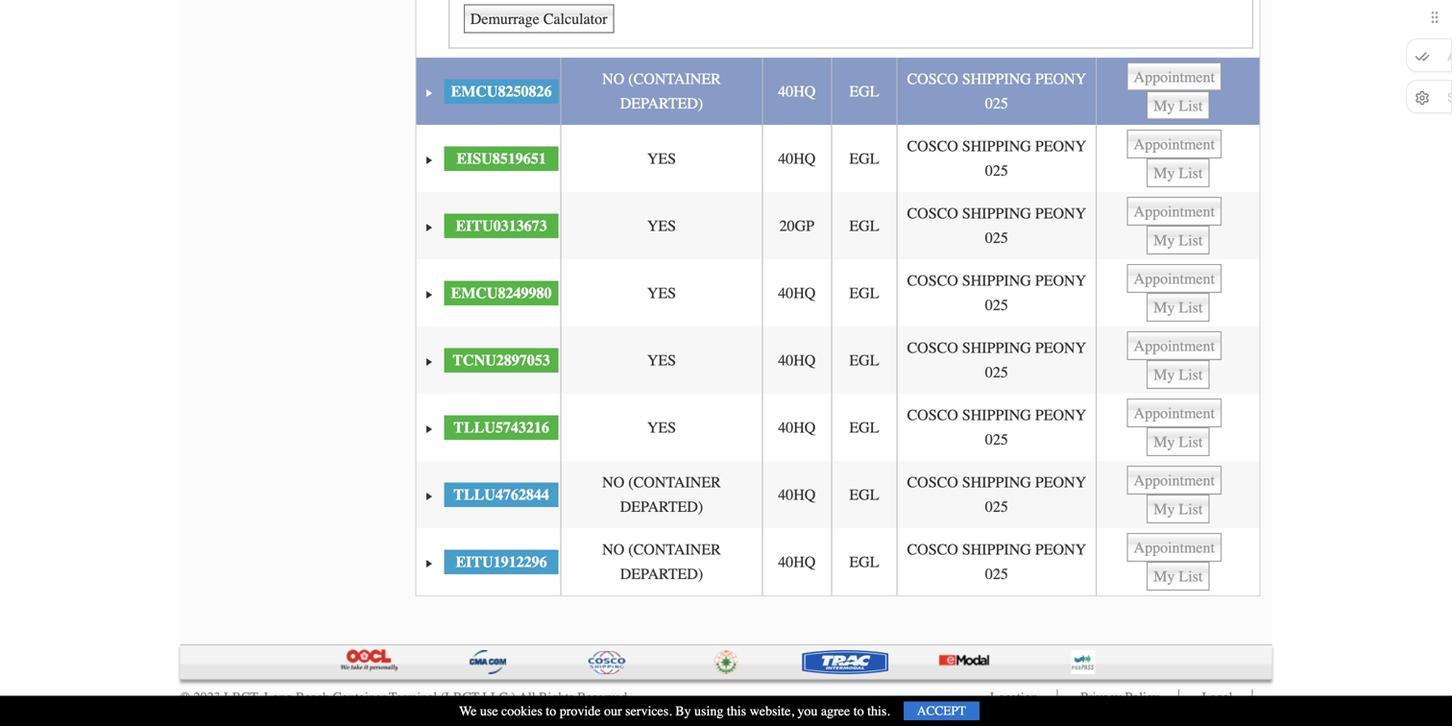 Task type: locate. For each thing, give the bounding box(es) containing it.
no
[[603, 70, 625, 88], [603, 474, 625, 491], [603, 541, 625, 559]]

6 shipping from the top
[[962, 406, 1032, 424]]

025 for emcu8249980
[[986, 297, 1009, 314]]

location link
[[990, 690, 1038, 705]]

6 cell from the top
[[1096, 394, 1260, 461]]

3 yes from the top
[[647, 284, 676, 302]]

7 peony from the top
[[1035, 474, 1087, 491]]

1 cell from the top
[[1096, 58, 1260, 125]]

cosco shipping peony 025 cell for eisu8519651
[[897, 125, 1096, 192]]

egl cell for tllu5743216
[[831, 394, 897, 461]]

no (container departed) cell
[[561, 58, 762, 125], [561, 461, 762, 529], [561, 529, 762, 596]]

policy
[[1125, 690, 1160, 705]]

1 cosco shipping peony 025 from the top
[[907, 70, 1087, 113]]

egl for tcnu2897053
[[850, 351, 880, 369]]

2 egl cell from the top
[[831, 125, 897, 192]]

1 cosco shipping peony 025 cell from the top
[[897, 58, 1096, 125]]

7 egl cell from the top
[[831, 461, 897, 529]]

3 no (container departed) cell from the top
[[561, 529, 762, 596]]

20gp cell
[[762, 192, 831, 260]]

cosco for tllu4762844
[[907, 474, 959, 491]]

egl cell
[[831, 58, 897, 125], [831, 125, 897, 192], [831, 192, 897, 260], [831, 260, 897, 327], [831, 327, 897, 394], [831, 394, 897, 461], [831, 461, 897, 529], [831, 529, 897, 596]]

40hq cell
[[762, 58, 831, 125], [762, 125, 831, 192], [762, 260, 831, 327], [762, 327, 831, 394], [762, 394, 831, 461], [762, 461, 831, 529], [762, 529, 831, 596]]

eisu8519651 cell
[[442, 125, 561, 192]]

1 vertical spatial (container
[[629, 474, 721, 491]]

cosco shipping peony 025 cell
[[897, 58, 1096, 125], [897, 125, 1096, 192], [897, 192, 1096, 260], [897, 260, 1096, 327], [897, 327, 1096, 394], [897, 394, 1096, 461], [897, 461, 1096, 529], [897, 529, 1096, 596]]

2 cell from the top
[[1096, 125, 1260, 192]]

3 cell from the top
[[1096, 192, 1260, 260]]

cosco shipping peony 025
[[907, 70, 1087, 113], [907, 137, 1087, 180], [907, 205, 1087, 247], [907, 272, 1087, 314], [907, 339, 1087, 382], [907, 406, 1087, 449], [907, 474, 1087, 516], [907, 541, 1087, 583]]

40hq for tllu4762844
[[778, 486, 816, 504]]

1 vertical spatial no (container departed)
[[603, 474, 721, 516]]

privacy
[[1081, 690, 1122, 705]]

2 no (container departed) cell from the top
[[561, 461, 762, 529]]

6 025 from the top
[[986, 431, 1009, 449]]

3 cosco from the top
[[907, 205, 959, 222]]

2 vertical spatial no
[[603, 541, 625, 559]]

shipping for tcnu2897053
[[962, 339, 1032, 357]]

container
[[333, 690, 386, 705]]

terminal
[[389, 690, 437, 705]]

peony
[[1035, 70, 1087, 88], [1035, 137, 1087, 155], [1035, 205, 1087, 222], [1035, 272, 1087, 290], [1035, 339, 1087, 357], [1035, 406, 1087, 424], [1035, 474, 1087, 491], [1035, 541, 1087, 559]]

5 row from the top
[[416, 327, 1260, 394]]

4 025 from the top
[[986, 297, 1009, 314]]

peony for emcu8250826
[[1035, 70, 1087, 88]]

6 40hq cell from the top
[[762, 461, 831, 529]]

(container for tllu4762844
[[629, 474, 721, 491]]

8 025 from the top
[[986, 566, 1009, 583]]

cell for emcu8250826
[[1096, 58, 1260, 125]]

2 (container from the top
[[629, 474, 721, 491]]

4 yes cell from the top
[[561, 327, 762, 394]]

egl cell for eisu8519651
[[831, 125, 897, 192]]

6 cosco shipping peony 025 cell from the top
[[897, 394, 1096, 461]]

legal link
[[1202, 690, 1233, 705]]

our
[[604, 703, 622, 719]]

40hq for tcnu2897053
[[778, 351, 816, 369]]

3 yes cell from the top
[[561, 260, 762, 327]]

cosco shipping peony 025 for eitu0313673
[[907, 205, 1087, 247]]

cosco for tcnu2897053
[[907, 339, 959, 357]]

5 peony from the top
[[1035, 339, 1087, 357]]

1 vertical spatial departed)
[[620, 498, 703, 516]]

no for eitu1912296
[[603, 541, 625, 559]]

2 egl from the top
[[850, 150, 880, 168]]

agree
[[821, 703, 850, 719]]

3 (container from the top
[[629, 541, 721, 559]]

1 egl cell from the top
[[831, 58, 897, 125]]

tree grid
[[416, 0, 1260, 596]]

6 40hq from the top
[[778, 486, 816, 504]]

1 to from the left
[[546, 703, 556, 719]]

cosco shipping peony 025 cell for eitu1912296
[[897, 529, 1096, 596]]

shipping
[[962, 70, 1032, 88], [962, 137, 1032, 155], [962, 205, 1032, 222], [962, 272, 1032, 290], [962, 339, 1032, 357], [962, 406, 1032, 424], [962, 474, 1032, 491], [962, 541, 1032, 559]]

website,
[[750, 703, 794, 719]]

7 025 from the top
[[986, 498, 1009, 516]]

3 egl cell from the top
[[831, 192, 897, 260]]

cosco shipping peony 025 for tllu4762844
[[907, 474, 1087, 516]]

6 row from the top
[[416, 394, 1260, 461]]

5 40hq from the top
[[778, 419, 816, 437]]

this
[[727, 703, 747, 719]]

3 40hq from the top
[[778, 284, 816, 302]]

7 shipping from the top
[[962, 474, 1032, 491]]

cosco shipping peony 025 for emcu8249980
[[907, 272, 1087, 314]]

7 cell from the top
[[1096, 461, 1260, 529]]

8 egl from the top
[[850, 553, 880, 571]]

egl cell for eitu0313673
[[831, 192, 897, 260]]

shipping for eitu1912296
[[962, 541, 1032, 559]]

shipping for eisu8519651
[[962, 137, 1032, 155]]

3 cosco shipping peony 025 cell from the top
[[897, 192, 1096, 260]]

7 40hq cell from the top
[[762, 529, 831, 596]]

1 40hq cell from the top
[[762, 58, 831, 125]]

4 peony from the top
[[1035, 272, 1087, 290]]

(lbct
[[441, 690, 479, 705]]

cosco shipping peony 025 cell for tllu5743216
[[897, 394, 1096, 461]]

5 cosco shipping peony 025 from the top
[[907, 339, 1087, 382]]

4 cell from the top
[[1096, 260, 1260, 327]]

tcnu2897053 cell
[[442, 327, 561, 394]]

yes cell for emcu8249980
[[561, 260, 762, 327]]

(container
[[629, 70, 721, 88], [629, 474, 721, 491], [629, 541, 721, 559]]

3 peony from the top
[[1035, 205, 1087, 222]]

2 cosco shipping peony 025 from the top
[[907, 137, 1087, 180]]

20gp
[[780, 217, 815, 235]]

row
[[416, 58, 1260, 125], [416, 125, 1260, 192], [416, 192, 1260, 260], [416, 260, 1260, 327], [416, 327, 1260, 394], [416, 394, 1260, 461], [416, 461, 1260, 529], [416, 529, 1260, 596]]

5 025 from the top
[[986, 364, 1009, 382]]

to
[[546, 703, 556, 719], [854, 703, 864, 719]]

tllu5743216
[[454, 419, 549, 437]]

025 for tcnu2897053
[[986, 364, 1009, 382]]

eitu0313673
[[456, 217, 547, 235]]

0 vertical spatial (container
[[629, 70, 721, 88]]

row group containing no (container departed)
[[416, 0, 1260, 596]]

2 vertical spatial departed)
[[620, 566, 703, 583]]

yes for tllu5743216
[[647, 419, 676, 437]]

eitu0313673 cell
[[442, 192, 561, 260]]

7 cosco shipping peony 025 from the top
[[907, 474, 1087, 516]]

1 departed) from the top
[[620, 95, 703, 113]]

7 egl from the top
[[850, 486, 880, 504]]

1 shipping from the top
[[962, 70, 1032, 88]]

025 for eitu0313673
[[986, 229, 1009, 247]]

cosco shipping peony 025 for emcu8250826
[[907, 70, 1087, 113]]

yes
[[647, 150, 676, 168], [647, 217, 676, 235], [647, 284, 676, 302], [647, 351, 676, 369], [647, 419, 676, 437]]

3 shipping from the top
[[962, 205, 1032, 222]]

1 vertical spatial no
[[603, 474, 625, 491]]

eitu1912296
[[456, 553, 547, 571]]

5 yes cell from the top
[[561, 394, 762, 461]]

8 cosco shipping peony 025 from the top
[[907, 541, 1087, 583]]

1 no (container departed) from the top
[[603, 70, 721, 113]]

yes cell for tcnu2897053
[[561, 327, 762, 394]]

7 40hq from the top
[[778, 553, 816, 571]]

40hq cell for emcu8249980
[[762, 260, 831, 327]]

1 (container from the top
[[629, 70, 721, 88]]

2 cosco from the top
[[907, 137, 959, 155]]

5 egl cell from the top
[[831, 327, 897, 394]]

5 yes from the top
[[647, 419, 676, 437]]

40hq
[[778, 82, 816, 100], [778, 150, 816, 168], [778, 284, 816, 302], [778, 351, 816, 369], [778, 419, 816, 437], [778, 486, 816, 504], [778, 553, 816, 571]]

025 for eitu1912296
[[986, 566, 1009, 583]]

0 vertical spatial departed)
[[620, 95, 703, 113]]

egl for emcu8249980
[[850, 284, 880, 302]]

egl cell for tllu4762844
[[831, 461, 897, 529]]

to right all
[[546, 703, 556, 719]]

cosco for emcu8250826
[[907, 70, 959, 88]]

8 cosco from the top
[[907, 541, 959, 559]]

2 vertical spatial no (container departed)
[[603, 541, 721, 583]]

3 egl from the top
[[850, 217, 880, 235]]

5 cosco shipping peony 025 cell from the top
[[897, 327, 1096, 394]]

to left this.
[[854, 703, 864, 719]]

5 cell from the top
[[1096, 327, 1260, 394]]

3 no (container departed) from the top
[[603, 541, 721, 583]]

7 cosco shipping peony 025 cell from the top
[[897, 461, 1096, 529]]

yes for eitu0313673
[[647, 217, 676, 235]]

egl for tllu5743216
[[850, 419, 880, 437]]

tllu4762844
[[454, 486, 549, 504]]

2 yes from the top
[[647, 217, 676, 235]]

7 row from the top
[[416, 461, 1260, 529]]

llc.)
[[483, 690, 516, 705]]

025
[[986, 95, 1009, 113], [986, 162, 1009, 180], [986, 229, 1009, 247], [986, 297, 1009, 314], [986, 364, 1009, 382], [986, 431, 1009, 449], [986, 498, 1009, 516], [986, 566, 1009, 583]]

shipping for tllu5743216
[[962, 406, 1032, 424]]

1 025 from the top
[[986, 95, 1009, 113]]

departed) for emcu8250826
[[620, 95, 703, 113]]

cosco
[[907, 70, 959, 88], [907, 137, 959, 155], [907, 205, 959, 222], [907, 272, 959, 290], [907, 339, 959, 357], [907, 406, 959, 424], [907, 474, 959, 491], [907, 541, 959, 559]]

4 40hq from the top
[[778, 351, 816, 369]]

2 40hq from the top
[[778, 150, 816, 168]]

2 025 from the top
[[986, 162, 1009, 180]]

1 horizontal spatial to
[[854, 703, 864, 719]]

cookies
[[502, 703, 543, 719]]

40hq for emcu8249980
[[778, 284, 816, 302]]

2 peony from the top
[[1035, 137, 1087, 155]]

emcu8250826 cell
[[442, 58, 561, 125]]

no (container departed) for eitu1912296
[[603, 541, 721, 583]]

4 shipping from the top
[[962, 272, 1032, 290]]

2 shipping from the top
[[962, 137, 1032, 155]]

peony for emcu8249980
[[1035, 272, 1087, 290]]

0 horizontal spatial to
[[546, 703, 556, 719]]

1 egl from the top
[[850, 82, 880, 100]]

no (container departed) cell for eitu1912296
[[561, 529, 762, 596]]

None button
[[464, 4, 614, 33], [1127, 63, 1222, 91], [1147, 91, 1210, 120], [1127, 130, 1222, 159], [1147, 159, 1210, 187], [1127, 197, 1222, 226], [1147, 226, 1210, 255], [1127, 264, 1222, 293], [1147, 293, 1210, 322], [1127, 332, 1222, 360], [1147, 360, 1210, 389], [1127, 399, 1222, 428], [1147, 428, 1210, 456], [1127, 466, 1222, 495], [1147, 495, 1210, 524], [1127, 533, 1222, 562], [1147, 562, 1210, 591], [464, 4, 614, 33], [1127, 63, 1222, 91], [1147, 91, 1210, 120], [1127, 130, 1222, 159], [1147, 159, 1210, 187], [1127, 197, 1222, 226], [1147, 226, 1210, 255], [1127, 264, 1222, 293], [1147, 293, 1210, 322], [1127, 332, 1222, 360], [1147, 360, 1210, 389], [1127, 399, 1222, 428], [1147, 428, 1210, 456], [1127, 466, 1222, 495], [1147, 495, 1210, 524], [1127, 533, 1222, 562], [1147, 562, 1210, 591]]

no (container departed)
[[603, 70, 721, 113], [603, 474, 721, 516], [603, 541, 721, 583]]

1 peony from the top
[[1035, 70, 1087, 88]]

row group
[[416, 0, 1260, 596]]

you
[[798, 703, 818, 719]]

8 peony from the top
[[1035, 541, 1087, 559]]

peony for eisu8519651
[[1035, 137, 1087, 155]]

accept button
[[904, 702, 980, 721]]

yes cell
[[561, 125, 762, 192], [561, 192, 762, 260], [561, 260, 762, 327], [561, 327, 762, 394], [561, 394, 762, 461]]

departed)
[[620, 95, 703, 113], [620, 498, 703, 516], [620, 566, 703, 583]]

cosco for eisu8519651
[[907, 137, 959, 155]]

cell
[[1096, 58, 1260, 125], [1096, 125, 1260, 192], [1096, 192, 1260, 260], [1096, 260, 1260, 327], [1096, 327, 1260, 394], [1096, 394, 1260, 461], [1096, 461, 1260, 529], [1096, 529, 1260, 596]]

© 2023 lbct, long beach container terminal (lbct llc.) all rights reserved.
[[180, 690, 631, 705]]

privacy policy link
[[1081, 690, 1160, 705]]

2 no (container departed) from the top
[[603, 474, 721, 516]]

2 40hq cell from the top
[[762, 125, 831, 192]]

1 40hq from the top
[[778, 82, 816, 100]]

yes cell for tllu5743216
[[561, 394, 762, 461]]

4 egl from the top
[[850, 284, 880, 302]]

tree grid containing no (container departed)
[[416, 0, 1260, 596]]

by
[[676, 703, 691, 719]]

40hq cell for emcu8250826
[[762, 58, 831, 125]]

6 peony from the top
[[1035, 406, 1087, 424]]

1 yes from the top
[[647, 150, 676, 168]]

1 no (container departed) cell from the top
[[561, 58, 762, 125]]

40hq cell for tllu5743216
[[762, 394, 831, 461]]

0 vertical spatial no (container departed)
[[603, 70, 721, 113]]

3 40hq cell from the top
[[762, 260, 831, 327]]

cosco for tllu5743216
[[907, 406, 959, 424]]

4 cosco shipping peony 025 from the top
[[907, 272, 1087, 314]]

4 yes from the top
[[647, 351, 676, 369]]

(container for eitu1912296
[[629, 541, 721, 559]]

lbct,
[[224, 690, 261, 705]]

3 no from the top
[[603, 541, 625, 559]]

2 no from the top
[[603, 474, 625, 491]]

0 vertical spatial no
[[603, 70, 625, 88]]

departed) for tllu4762844
[[620, 498, 703, 516]]

cell for eitu0313673
[[1096, 192, 1260, 260]]

2 vertical spatial (container
[[629, 541, 721, 559]]

cosco shipping peony 025 cell for eitu0313673
[[897, 192, 1096, 260]]

6 egl cell from the top
[[831, 394, 897, 461]]

5 egl from the top
[[850, 351, 880, 369]]

4 egl cell from the top
[[831, 260, 897, 327]]

3 departed) from the top
[[620, 566, 703, 583]]

egl
[[850, 82, 880, 100], [850, 150, 880, 168], [850, 217, 880, 235], [850, 284, 880, 302], [850, 351, 880, 369], [850, 419, 880, 437], [850, 486, 880, 504], [850, 553, 880, 571]]

no for tllu4762844
[[603, 474, 625, 491]]

8 shipping from the top
[[962, 541, 1032, 559]]

departed) for eitu1912296
[[620, 566, 703, 583]]

5 cosco from the top
[[907, 339, 959, 357]]

6 cosco shipping peony 025 from the top
[[907, 406, 1087, 449]]



Task type: vqa. For each thing, say whether or not it's contained in the screenshot.
fifth THE YES from the bottom
yes



Task type: describe. For each thing, give the bounding box(es) containing it.
tllu5743216 cell
[[442, 394, 561, 461]]

egl cell for tcnu2897053
[[831, 327, 897, 394]]

40hq cell for tllu4762844
[[762, 461, 831, 529]]

025 for eisu8519651
[[986, 162, 1009, 180]]

40hq cell for tcnu2897053
[[762, 327, 831, 394]]

no (container departed) for emcu8250826
[[603, 70, 721, 113]]

egl for eitu0313673
[[850, 217, 880, 235]]

yes for emcu8249980
[[647, 284, 676, 302]]

egl for eitu1912296
[[850, 553, 880, 571]]

cell for tllu5743216
[[1096, 394, 1260, 461]]

yes cell for eitu0313673
[[561, 192, 762, 260]]

cosco shipping peony 025 for tcnu2897053
[[907, 339, 1087, 382]]

rights
[[539, 690, 574, 705]]

2 to from the left
[[854, 703, 864, 719]]

40hq cell for eitu1912296
[[762, 529, 831, 596]]

025 for tllu5743216
[[986, 431, 1009, 449]]

using
[[695, 703, 724, 719]]

no (container departed) cell for tllu4762844
[[561, 461, 762, 529]]

yes cell for eisu8519651
[[561, 125, 762, 192]]

40hq for emcu8250826
[[778, 82, 816, 100]]

cell for tllu4762844
[[1096, 461, 1260, 529]]

emcu8249980
[[451, 284, 552, 302]]

legal
[[1202, 690, 1233, 705]]

accept
[[917, 704, 966, 719]]

egl cell for eitu1912296
[[831, 529, 897, 596]]

use
[[480, 703, 498, 719]]

tcnu2897053
[[453, 351, 550, 369]]

40hq for tllu5743216
[[778, 419, 816, 437]]

yes for tcnu2897053
[[647, 351, 676, 369]]

40hq for eitu1912296
[[778, 553, 816, 571]]

025 for emcu8250826
[[986, 95, 1009, 113]]

cosco for eitu0313673
[[907, 205, 959, 222]]

2 row from the top
[[416, 125, 1260, 192]]

3 row from the top
[[416, 192, 1260, 260]]

cosco shipping peony 025 for eisu8519651
[[907, 137, 1087, 180]]

this.
[[868, 703, 890, 719]]

shipping for emcu8249980
[[962, 272, 1032, 290]]

reserved.
[[578, 690, 631, 705]]

cosco shipping peony 025 for tllu5743216
[[907, 406, 1087, 449]]

cell for eitu1912296
[[1096, 529, 1260, 596]]

emcu8250826
[[451, 82, 552, 100]]

cosco shipping peony 025 for eitu1912296
[[907, 541, 1087, 583]]

cell for eisu8519651
[[1096, 125, 1260, 192]]

cosco shipping peony 025 cell for tcnu2897053
[[897, 327, 1096, 394]]

cosco for eitu1912296
[[907, 541, 959, 559]]

eisu8519651
[[457, 150, 546, 168]]

we use cookies to provide our services. by using this website, you agree to this.
[[459, 703, 890, 719]]

shipping for eitu0313673
[[962, 205, 1032, 222]]

shipping for tllu4762844
[[962, 474, 1032, 491]]

cosco for emcu8249980
[[907, 272, 959, 290]]

egl for eisu8519651
[[850, 150, 880, 168]]

peony for tcnu2897053
[[1035, 339, 1087, 357]]

peony for tllu5743216
[[1035, 406, 1087, 424]]

peony for eitu0313673
[[1035, 205, 1087, 222]]

no (container departed) for tllu4762844
[[603, 474, 721, 516]]

cell for emcu8249980
[[1096, 260, 1260, 327]]

egl for emcu8250826
[[850, 82, 880, 100]]

40hq cell for eisu8519651
[[762, 125, 831, 192]]

we
[[459, 703, 477, 719]]

025 for tllu4762844
[[986, 498, 1009, 516]]

provide
[[560, 703, 601, 719]]

tllu4762844 cell
[[442, 461, 561, 529]]

(container for emcu8250826
[[629, 70, 721, 88]]

location
[[990, 690, 1038, 705]]

privacy policy
[[1081, 690, 1160, 705]]

egl for tllu4762844
[[850, 486, 880, 504]]

cosco shipping peony 025 cell for emcu8249980
[[897, 260, 1096, 327]]

all
[[519, 690, 536, 705]]

no for emcu8250826
[[603, 70, 625, 88]]

services.
[[626, 703, 672, 719]]

eitu1912296 cell
[[442, 529, 561, 596]]

1 row from the top
[[416, 58, 1260, 125]]

peony for eitu1912296
[[1035, 541, 1087, 559]]

©
[[180, 690, 190, 705]]

no (container departed) cell for emcu8250826
[[561, 58, 762, 125]]

egl cell for emcu8249980
[[831, 260, 897, 327]]

4 row from the top
[[416, 260, 1260, 327]]

40hq for eisu8519651
[[778, 150, 816, 168]]

cell for tcnu2897053
[[1096, 327, 1260, 394]]

emcu8249980 cell
[[442, 260, 561, 327]]

egl cell for emcu8250826
[[831, 58, 897, 125]]

beach
[[296, 690, 329, 705]]

2023
[[194, 690, 221, 705]]

yes for eisu8519651
[[647, 150, 676, 168]]

peony for tllu4762844
[[1035, 474, 1087, 491]]

8 row from the top
[[416, 529, 1260, 596]]

shipping for emcu8250826
[[962, 70, 1032, 88]]

long
[[264, 690, 292, 705]]

cosco shipping peony 025 cell for tllu4762844
[[897, 461, 1096, 529]]



